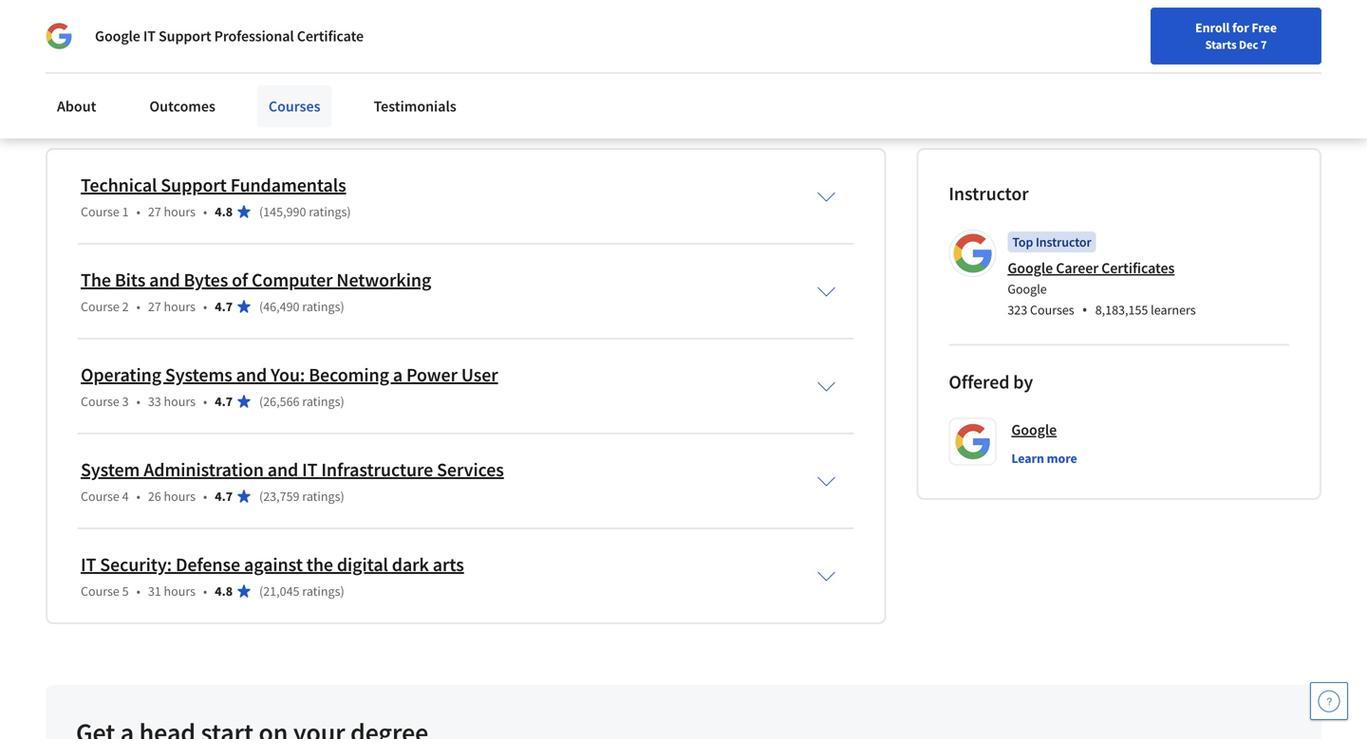 Task type: locate. For each thing, give the bounding box(es) containing it.
) down digital
[[340, 583, 344, 600]]

0 horizontal spatial for
[[98, 25, 116, 44]]

• right 5
[[136, 583, 140, 600]]

course for it
[[81, 583, 119, 600]]

1 vertical spatial 4.8
[[215, 583, 233, 600]]

course for system
[[81, 488, 119, 505]]

google down coursera image
[[64, 48, 109, 67]]

are
[[485, 48, 506, 67]]

1 horizontal spatial in
[[666, 48, 679, 67]]

menu item
[[1023, 19, 1145, 81]]

0 vertical spatial support
[[159, 27, 211, 46]]

the bits and bytes of computer networking
[[81, 268, 431, 292]]

3 ( from the top
[[259, 393, 263, 410]]

) down networking on the left top of page
[[340, 298, 344, 315]]

more for learn more
[[1047, 450, 1078, 467]]

1 vertical spatial more
[[1047, 450, 1078, 467]]

in inside prepare for a career in the high-growth field of it, no experience or degree required. get professional training designed by google and get on the fast-track to a competitively paid job.
[[173, 25, 185, 44]]

in
[[173, 25, 185, 44], [666, 48, 679, 67]]

27 right "2"
[[148, 298, 161, 315]]

1 horizontal spatial by
[[1014, 371, 1033, 394]]

( down the system administration and it infrastructure services link
[[259, 488, 263, 505]]

course left 1
[[81, 203, 119, 221]]

course left "2"
[[81, 298, 119, 315]]

course left 5
[[81, 583, 119, 600]]

in right jobs
[[666, 48, 679, 67]]

0 horizontal spatial courses
[[269, 97, 321, 116]]

)
[[347, 203, 351, 221], [340, 298, 344, 315], [340, 393, 344, 410], [340, 488, 344, 505], [340, 583, 344, 600]]

degree
[[465, 25, 509, 44]]

1 vertical spatial 27
[[148, 298, 161, 315]]

google inside prepare for a career in the high-growth field of it, no experience or degree required. get professional training designed by google and get on the fast-track to a competitively paid job.
[[64, 48, 109, 67]]

3
[[122, 393, 129, 410]]

3 4.7 from the top
[[215, 488, 233, 505]]

hours right 26
[[164, 488, 196, 505]]

2 course from the top
[[81, 298, 119, 315]]

2 vertical spatial the
[[306, 553, 333, 577]]

coursera image
[[23, 15, 143, 46]]

2 4.8 from the top
[[215, 583, 233, 600]]

33
[[148, 393, 161, 410]]

bits
[[115, 268, 146, 292]]

1 hours from the top
[[164, 203, 196, 221]]

google career certificates image
[[952, 233, 994, 275]]

the right on
[[182, 48, 203, 67]]

google up get
[[95, 27, 140, 46]]

1 vertical spatial courses
[[1030, 302, 1075, 319]]

for inside prepare for a career in the high-growth field of it, no experience or degree required. get professional training designed by google and get on the fast-track to a competitively paid job.
[[98, 25, 116, 44]]

the up ( 21,045 ratings )
[[306, 553, 333, 577]]

of right bytes
[[232, 268, 248, 292]]

( down the bits and bytes of computer networking link
[[259, 298, 263, 315]]

1 4.8 from the top
[[215, 203, 233, 221]]

of left it,
[[324, 25, 337, 44]]

323
[[1008, 302, 1028, 319]]

5 course from the top
[[81, 583, 119, 600]]

4
[[122, 488, 129, 505]]

31
[[148, 583, 161, 600]]

hours right 31
[[164, 583, 196, 600]]

hours down the technical support fundamentals link
[[164, 203, 196, 221]]

enroll
[[1196, 19, 1230, 36]]

5
[[122, 583, 129, 600]]

) for digital
[[340, 583, 344, 600]]

ratings for the
[[302, 583, 340, 600]]

4.7
[[215, 298, 233, 315], [215, 393, 233, 410], [215, 488, 233, 505]]

hours down bytes
[[164, 298, 196, 315]]

1
[[122, 203, 129, 221]]

2 4.7 from the top
[[215, 393, 233, 410]]

course
[[81, 203, 119, 221], [81, 298, 119, 315], [81, 393, 119, 410], [81, 488, 119, 505], [81, 583, 119, 600]]

26
[[148, 488, 161, 505]]

4.8 for defense
[[215, 583, 233, 600]]

instructor up top
[[949, 182, 1029, 206]]

and inside prepare for a career in the high-growth field of it, no experience or degree required. get professional training designed by google and get on the fast-track to a competitively paid job.
[[112, 48, 136, 67]]

1 course from the top
[[81, 203, 119, 221]]

google up learn
[[1012, 421, 1057, 440]]

) for computer
[[340, 298, 344, 315]]

4.7 down 'systems'
[[215, 393, 233, 410]]

by down prepare
[[46, 48, 61, 67]]

a right with
[[788, 48, 796, 67]]

and up course 2 • 27 hours •
[[149, 268, 180, 292]]

power
[[406, 363, 458, 387]]

2
[[122, 298, 129, 315]]

professional
[[214, 27, 294, 46]]

2 27 from the top
[[148, 298, 161, 315]]

and for bits
[[149, 268, 180, 292]]

opens in a new tab image
[[443, 376, 458, 391]]

for right prepare
[[98, 25, 116, 44]]

4.7 for administration
[[215, 488, 233, 505]]

( for you:
[[259, 393, 263, 410]]

0 horizontal spatial instructor
[[949, 182, 1029, 206]]

hours for security:
[[164, 583, 196, 600]]

learn more button
[[1012, 449, 1078, 468]]

1 vertical spatial instructor
[[1036, 234, 1092, 251]]

course for technical
[[81, 203, 119, 221]]

( 23,759 ratings )
[[259, 488, 344, 505]]

courses down $57,000.¹
[[269, 97, 321, 116]]

it security: defense against the digital dark arts
[[81, 553, 464, 577]]

by
[[46, 48, 61, 67], [1014, 371, 1033, 394]]

) down infrastructure in the left bottom of the page
[[340, 488, 344, 505]]

certificate
[[297, 27, 364, 46]]

fundamentals
[[230, 174, 346, 197]]

• down 'systems'
[[203, 393, 207, 410]]

and up 23,759
[[268, 458, 298, 482]]

more down entry- at the top
[[82, 98, 117, 116]]

it up get
[[143, 27, 156, 46]]

0 vertical spatial 4.8
[[215, 203, 233, 221]]

for
[[1233, 19, 1249, 36], [98, 25, 116, 44]]

4.7 down administration
[[215, 488, 233, 505]]

support up course 1 • 27 hours • at the left top of page
[[161, 174, 227, 197]]

and up entry- at the top
[[112, 48, 136, 67]]

) right 145,990
[[347, 203, 351, 221]]

3 hours from the top
[[164, 393, 196, 410]]

0 vertical spatial in
[[173, 25, 185, 44]]

1 4.7 from the top
[[215, 298, 233, 315]]

1 vertical spatial 4.7
[[215, 393, 233, 410]]

0 vertical spatial instructor
[[949, 182, 1029, 206]]

ratings down computer
[[302, 298, 340, 315]]

( for bytes
[[259, 298, 263, 315]]

0 horizontal spatial by
[[46, 48, 61, 67]]

0 horizontal spatial more
[[82, 98, 117, 116]]

1 horizontal spatial instructor
[[1036, 234, 1092, 251]]

( down it security: defense against the digital dark arts
[[259, 583, 263, 600]]

it,
[[340, 25, 354, 44]]

4.8 down defense
[[215, 583, 233, 600]]

( 21,045 ratings )
[[259, 583, 344, 600]]

2 hours from the top
[[164, 298, 196, 315]]

3 course from the top
[[81, 393, 119, 410]]

None search field
[[271, 12, 584, 50]]

ratings down becoming at the left of the page
[[302, 393, 340, 410]]

level
[[141, 70, 173, 89]]

courses right 323
[[1030, 302, 1075, 319]]

read
[[46, 98, 79, 116]]

• right the 3
[[136, 393, 140, 410]]

for for enroll
[[1233, 19, 1249, 36]]

technical support fundamentals link
[[81, 174, 346, 197]]

google down top
[[1008, 259, 1053, 278]]

of inside prepare for a career in the high-growth field of it, no experience or degree required. get professional training designed by google and get on the fast-track to a competitively paid job.
[[324, 25, 337, 44]]

it
[[143, 27, 156, 46], [682, 48, 695, 67], [302, 458, 318, 482], [81, 553, 96, 577]]

training
[[679, 25, 729, 44]]

no
[[357, 25, 374, 44]]

• right "2"
[[136, 298, 140, 315]]

0 vertical spatial 4.7
[[215, 298, 233, 315]]

5 hours from the top
[[164, 583, 196, 600]]

google career certificates link
[[1008, 259, 1175, 278]]

1 ( from the top
[[259, 203, 263, 221]]

paid
[[385, 48, 413, 67]]

4 course from the top
[[81, 488, 119, 505]]

read more button
[[46, 97, 117, 117]]

it down training at the top
[[682, 48, 695, 67]]

instructor up career
[[1036, 234, 1092, 251]]

( down operating systems and you: becoming a power user link
[[259, 393, 263, 410]]

( for against
[[259, 583, 263, 600]]

of inside "there are over 520,000 open jobs in it support with a median entry-level salary of $57,000.¹"
[[220, 70, 234, 89]]

support up on
[[159, 27, 211, 46]]

( down fundamentals
[[259, 203, 263, 221]]

professional
[[598, 25, 676, 44]]

support
[[698, 48, 751, 67]]

1 horizontal spatial courses
[[1030, 302, 1075, 319]]

$57,000.¹
[[237, 70, 300, 89]]

more right learn
[[1047, 450, 1078, 467]]

top instructor google career certificates google 323 courses • 8,183,155 learners
[[1008, 234, 1196, 320]]

courses
[[269, 97, 321, 116], [1030, 302, 1075, 319]]

course 1 • 27 hours •
[[81, 203, 207, 221]]

• inside top instructor google career certificates google 323 courses • 8,183,155 learners
[[1082, 300, 1088, 320]]

2 vertical spatial of
[[232, 268, 248, 292]]

27 for support
[[148, 203, 161, 221]]

520,000
[[542, 48, 595, 67]]

instructor inside top instructor google career certificates google 323 courses • 8,183,155 learners
[[1036, 234, 1092, 251]]

27
[[148, 203, 161, 221], [148, 298, 161, 315]]

• down administration
[[203, 488, 207, 505]]

and
[[112, 48, 136, 67], [149, 268, 180, 292], [236, 363, 267, 387], [268, 458, 298, 482]]

digital
[[337, 553, 388, 577]]

0 vertical spatial by
[[46, 48, 61, 67]]

dark
[[392, 553, 429, 577]]

) for services
[[340, 488, 344, 505]]

for up dec
[[1233, 19, 1249, 36]]

0 horizontal spatial in
[[173, 25, 185, 44]]

5 ( from the top
[[259, 583, 263, 600]]

technical support fundamentals
[[81, 174, 346, 197]]

0 vertical spatial 27
[[148, 203, 161, 221]]

by right offered
[[1014, 371, 1033, 394]]

get
[[139, 48, 159, 67]]

1 vertical spatial in
[[666, 48, 679, 67]]

course left the 3
[[81, 393, 119, 410]]

1 horizontal spatial more
[[1047, 450, 1078, 467]]

of down fast-
[[220, 70, 234, 89]]

4.8
[[215, 203, 233, 221], [215, 583, 233, 600]]

for inside enroll for free starts dec 7
[[1233, 19, 1249, 36]]

4.7 down bytes
[[215, 298, 233, 315]]

a inside "there are over 520,000 open jobs in it support with a median entry-level salary of $57,000.¹"
[[788, 48, 796, 67]]

entry-
[[99, 70, 141, 89]]

becoming
[[309, 363, 389, 387]]

• left 8,183,155
[[1082, 300, 1088, 320]]

1 horizontal spatial for
[[1233, 19, 1249, 36]]

4.7 for systems
[[215, 393, 233, 410]]

and left you: at left
[[236, 363, 267, 387]]

4 hours from the top
[[164, 488, 196, 505]]

0 vertical spatial of
[[324, 25, 337, 44]]

courses link
[[257, 85, 332, 127]]

27 right 1
[[148, 203, 161, 221]]

ratings right 21,045 in the bottom left of the page
[[302, 583, 340, 600]]

4.8 down the technical support fundamentals link
[[215, 203, 233, 221]]

) down becoming at the left of the page
[[340, 393, 344, 410]]

more
[[82, 98, 117, 116], [1047, 450, 1078, 467]]

1 vertical spatial of
[[220, 70, 234, 89]]

career
[[130, 25, 170, 44]]

ratings down system administration and it infrastructure services
[[302, 488, 340, 505]]

2 ( from the top
[[259, 298, 263, 315]]

and for administration
[[268, 458, 298, 482]]

0 vertical spatial more
[[82, 98, 117, 116]]

course left 4
[[81, 488, 119, 505]]

145,990
[[263, 203, 306, 221]]

hours right 33
[[164, 393, 196, 410]]

hours for bits
[[164, 298, 196, 315]]

4.8 for fundamentals
[[215, 203, 233, 221]]

google
[[95, 27, 140, 46], [64, 48, 109, 67], [1008, 259, 1053, 278], [1008, 281, 1047, 298], [1012, 421, 1057, 440]]

google image
[[46, 23, 72, 49]]

(
[[259, 203, 263, 221], [259, 298, 263, 315], [259, 393, 263, 410], [259, 488, 263, 505], [259, 583, 263, 600]]

arts
[[433, 553, 464, 577]]

a
[[119, 25, 127, 44], [284, 48, 292, 67], [788, 48, 796, 67], [393, 363, 403, 387]]

• right 4
[[136, 488, 140, 505]]

4 ( from the top
[[259, 488, 263, 505]]

the left high-
[[188, 25, 209, 44]]

hours for administration
[[164, 488, 196, 505]]

a left power on the left
[[393, 363, 403, 387]]

2 vertical spatial 4.7
[[215, 488, 233, 505]]

1 27 from the top
[[148, 203, 161, 221]]

networking
[[337, 268, 431, 292]]

in up on
[[173, 25, 185, 44]]

• down 'technical support fundamentals' at the top of page
[[203, 203, 207, 221]]



Task type: vqa. For each thing, say whether or not it's contained in the screenshot.
field
yes



Task type: describe. For each thing, give the bounding box(es) containing it.
read more
[[46, 98, 117, 116]]

course 3 • 33 hours •
[[81, 393, 207, 410]]

27 for bits
[[148, 298, 161, 315]]

hours for support
[[164, 203, 196, 221]]

46,490
[[263, 298, 300, 315]]

designed
[[732, 25, 790, 44]]

( 26,566 ratings )
[[259, 393, 344, 410]]

about
[[57, 97, 96, 116]]

courses inside top instructor google career certificates google 323 courses • 8,183,155 learners
[[1030, 302, 1075, 319]]

23,759
[[263, 488, 300, 505]]

hours for systems
[[164, 393, 196, 410]]

it up the ( 23,759 ratings )
[[302, 458, 318, 482]]

ratings right 145,990
[[309, 203, 347, 221]]

jobs
[[635, 48, 663, 67]]

job.
[[416, 48, 440, 67]]

) for a
[[340, 393, 344, 410]]

for for prepare
[[98, 25, 116, 44]]

to
[[268, 48, 281, 67]]

a right to
[[284, 48, 292, 67]]

course for the
[[81, 298, 119, 315]]

outcomes
[[149, 97, 215, 116]]

administration
[[144, 458, 264, 482]]

computer
[[252, 268, 333, 292]]

about link
[[46, 85, 108, 127]]

course 4 • 26 hours •
[[81, 488, 207, 505]]

dec
[[1239, 37, 1259, 52]]

the
[[81, 268, 111, 292]]

user
[[461, 363, 498, 387]]

4.7 for bits
[[215, 298, 233, 315]]

by inside prepare for a career in the high-growth field of it, no experience or degree required. get professional training designed by google and get on the fast-track to a competitively paid job.
[[46, 48, 61, 67]]

0 vertical spatial the
[[188, 25, 209, 44]]

operating systems and you: becoming a power user link
[[81, 363, 498, 387]]

prepare for a career in the high-growth field of it, no experience or degree required. get professional training designed by google and get on the fast-track to a competitively paid job.
[[46, 25, 793, 67]]

testimonials
[[374, 97, 457, 116]]

• right 1
[[136, 203, 140, 221]]

required.
[[512, 25, 570, 44]]

or
[[449, 25, 462, 44]]

bytes
[[184, 268, 228, 292]]

track
[[233, 48, 265, 67]]

prepare
[[46, 25, 95, 44]]

testimonials link
[[362, 85, 468, 127]]

free
[[1252, 19, 1277, 36]]

the bits and bytes of computer networking link
[[81, 268, 431, 292]]

learn more
[[1012, 450, 1078, 467]]

0 vertical spatial courses
[[269, 97, 321, 116]]

get
[[573, 25, 595, 44]]

fast-
[[206, 48, 233, 67]]

( for it
[[259, 488, 263, 505]]

• down defense
[[203, 583, 207, 600]]

ratings for becoming
[[302, 393, 340, 410]]

system administration and it infrastructure services link
[[81, 458, 504, 482]]

experience
[[377, 25, 446, 44]]

system administration and it infrastructure services
[[81, 458, 504, 482]]

operating
[[81, 363, 161, 387]]

( 145,990 ratings )
[[259, 203, 351, 221]]

7
[[1261, 37, 1267, 52]]

opens in a new tab image
[[376, 232, 392, 247]]

it left security:
[[81, 553, 96, 577]]

offered
[[949, 371, 1010, 394]]

median
[[46, 70, 96, 89]]

defense
[[176, 553, 240, 577]]

technical
[[81, 174, 157, 197]]

field
[[293, 25, 321, 44]]

open
[[598, 48, 632, 67]]

learn
[[1012, 450, 1045, 467]]

operating systems and you: becoming a power user
[[81, 363, 498, 387]]

google it support professional certificate
[[95, 27, 364, 46]]

in inside "there are over 520,000 open jobs in it support with a median entry-level salary of $57,000.¹"
[[666, 48, 679, 67]]

course 5 • 31 hours •
[[81, 583, 207, 600]]

more for read more
[[82, 98, 117, 116]]

there are over 520,000 open jobs in it support with a median entry-level salary of $57,000.¹
[[46, 48, 799, 89]]

course for operating
[[81, 393, 119, 410]]

google up 323
[[1008, 281, 1047, 298]]

on
[[162, 48, 179, 67]]

course 2 • 27 hours •
[[81, 298, 207, 315]]

it security: defense against the digital dark arts link
[[81, 553, 464, 577]]

over
[[509, 48, 539, 67]]

help center image
[[1318, 690, 1341, 713]]

• down bytes
[[203, 298, 207, 315]]

a left career
[[119, 25, 127, 44]]

google link
[[1012, 419, 1057, 442]]

high-
[[212, 25, 245, 44]]

it inside "there are over 520,000 open jobs in it support with a median entry-level salary of $57,000.¹"
[[682, 48, 695, 67]]

and for systems
[[236, 363, 267, 387]]

top
[[1013, 234, 1033, 251]]

( 46,490 ratings )
[[259, 298, 344, 315]]

against
[[244, 553, 303, 577]]

1 vertical spatial by
[[1014, 371, 1033, 394]]

system
[[81, 458, 140, 482]]

growth
[[245, 25, 290, 44]]

1 vertical spatial support
[[161, 174, 227, 197]]

salary
[[176, 70, 217, 89]]

26,566
[[263, 393, 300, 410]]

security:
[[100, 553, 172, 577]]

there
[[443, 48, 482, 67]]

21,045
[[263, 583, 300, 600]]

outcomes link
[[138, 85, 227, 127]]

ratings for of
[[302, 298, 340, 315]]

ratings for infrastructure
[[302, 488, 340, 505]]

1 vertical spatial the
[[182, 48, 203, 67]]

infrastructure
[[321, 458, 433, 482]]

services
[[437, 458, 504, 482]]



